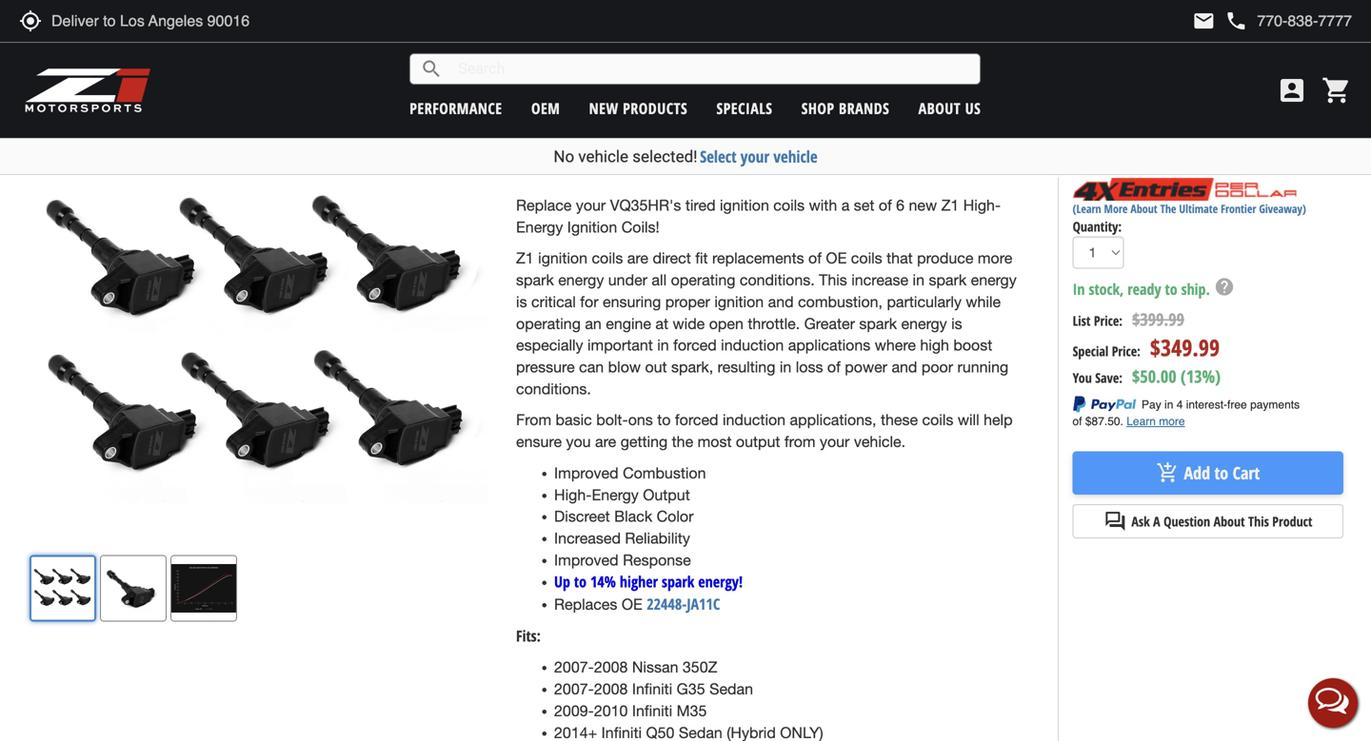 Task type: locate. For each thing, give the bounding box(es) containing it.
z1 inside z1 ignition coils are direct fit replacements of oe coils that produce more spark energy under all operating conditions. this increase in spark energy is critical for ensuring proper ignition and combustion, particularly while operating an engine at wide open throttle. greater spark energy is especially important in forced induction applications where high boost pressure can blow out spark, resulting in loss of power and poor running conditions.
[[516, 250, 534, 267]]

frontier
[[1221, 201, 1257, 216]]

price: for $349.99
[[1112, 343, 1141, 361]]

2 vertical spatial 350z
[[683, 659, 717, 677]]

0 vertical spatial 2008
[[594, 659, 628, 677]]

1 horizontal spatial 2010
[[667, 135, 694, 150]]

energy
[[774, 46, 839, 79], [516, 218, 563, 236], [592, 486, 639, 504]]

/ up the motorsports
[[581, 46, 591, 79]]

0 horizontal spatial are
[[595, 433, 616, 451]]

coils up under
[[592, 250, 623, 267]]

ignition up critical
[[538, 250, 588, 267]]

350z up sedan
[[683, 659, 717, 677]]

g35 up 5/5 -
[[597, 46, 634, 79]]

0 vertical spatial high-
[[722, 46, 774, 79]]

are inside the from basic bolt-ons to forced induction applications, these coils will help ensure you are getting the most output from your vehicle.
[[595, 433, 616, 451]]

black
[[614, 508, 653, 526]]

2 vertical spatial g35
[[677, 681, 705, 699]]

1 vertical spatial forced
[[675, 412, 719, 429]]

operating down fit
[[671, 272, 736, 289]]

oe up combustion,
[[826, 250, 847, 267]]

0 horizontal spatial help
[[984, 412, 1013, 429]]

engine
[[606, 315, 651, 333]]

0 vertical spatial energy
[[774, 46, 839, 79]]

1 vertical spatial ignition
[[567, 218, 617, 236]]

g35 left 2005-
[[606, 135, 627, 150]]

getting
[[621, 433, 668, 451]]

vq35hr's
[[610, 197, 681, 214]]

no vehicle selected! select your vehicle
[[554, 146, 818, 168]]

set
[[1033, 46, 1063, 79]]

energy inside improved combustion high-energy output discreet black color increased reliability improved response up to 14% higher spark energy! replaces oe 22448-ja11c
[[592, 486, 639, 504]]

0 horizontal spatial oe
[[622, 596, 643, 614]]

while
[[966, 293, 1001, 311]]

spark inside improved combustion high-energy output discreet black color increased reliability improved response up to 14% higher spark energy! replaces oe 22448-ja11c
[[662, 572, 695, 593]]

open
[[709, 315, 744, 333]]

parts
[[83, 15, 110, 33]]

induction up the resulting
[[721, 337, 784, 354]]

2 vertical spatial about
[[1214, 513, 1245, 531]]

price: right list
[[1094, 312, 1123, 330]]

this inside question_answer ask a question about this product
[[1249, 513, 1269, 531]]

improved
[[554, 465, 619, 482], [554, 552, 619, 569]]

your inside the from basic bolt-ons to forced induction applications, these coils will help ensure you are getting the most output from your vehicle.
[[820, 433, 850, 451]]

to left 'ship.'
[[1165, 279, 1178, 299]]

vehicle right "no"
[[578, 147, 629, 166]]

forced up the
[[675, 412, 719, 429]]

oe down higher
[[622, 596, 643, 614]]

ensuring
[[603, 293, 661, 311]]

g35 up m35
[[677, 681, 705, 699]]

add_shopping_cart
[[1157, 462, 1180, 485]]

z1 products link
[[132, 15, 192, 33]]

produce
[[917, 250, 974, 267]]

2 vertical spatial high-
[[554, 486, 592, 504]]

conditions. down replacements
[[740, 272, 815, 289]]

about us
[[919, 98, 981, 119]]

m35/m45...
[[697, 135, 759, 150]]

to right the ons
[[657, 412, 671, 429]]

energy up black
[[592, 486, 639, 504]]

conditions. down pressure
[[516, 380, 591, 398]]

high- up discreet on the left of the page
[[554, 486, 592, 504]]

6
[[1095, 46, 1106, 79], [896, 197, 905, 214]]

ship.
[[1181, 279, 1210, 299]]

about left the
[[1131, 201, 1158, 216]]

0 vertical spatial 2007-
[[554, 659, 594, 677]]

ultimate
[[1179, 201, 1218, 216]]

1 vertical spatial energy
[[516, 218, 563, 236]]

350z down the z1 motorsports link
[[568, 135, 595, 150]]

0 vertical spatial induction
[[721, 337, 784, 354]]

oe inside improved combustion high-energy output discreet black color increased reliability improved response up to 14% higher spark energy! replaces oe 22448-ja11c
[[622, 596, 643, 614]]

energy down more
[[971, 272, 1017, 289]]

of inside replace your vq35hr's tired ignition coils with a set of 6 new z1 high- energy ignition coils!
[[879, 197, 892, 214]]

replacements
[[712, 250, 804, 267]]

new inside replace your vq35hr's tired ignition coils with a set of 6 new z1 high- energy ignition coils!
[[909, 197, 937, 214]]

price: up save:
[[1112, 343, 1141, 361]]

performance link
[[410, 98, 502, 119]]

0 horizontal spatial 6
[[896, 197, 905, 214]]

2 vertical spatial your
[[820, 433, 850, 451]]

save:
[[1095, 369, 1123, 387]]

search
[[420, 58, 443, 80]]

are up under
[[627, 250, 649, 267]]

g35
[[597, 46, 634, 79], [606, 135, 627, 150], [677, 681, 705, 699]]

forced up spark,
[[673, 337, 717, 354]]

1 horizontal spatial help
[[1214, 276, 1235, 297]]

no
[[554, 147, 574, 166]]

1 vertical spatial high-
[[963, 197, 1001, 214]]

2 horizontal spatial energy
[[971, 272, 1017, 289]]

ignition right tired
[[720, 197, 769, 214]]

replace your vq35hr's tired ignition coils with a set of 6 new z1 high- energy ignition coils!
[[516, 197, 1001, 236]]

0 horizontal spatial about
[[919, 98, 961, 119]]

1 horizontal spatial your
[[741, 146, 770, 168]]

0 vertical spatial ignition
[[720, 197, 769, 214]]

1 horizontal spatial 6
[[1095, 46, 1106, 79]]

z1 products
[[132, 15, 192, 33]]

0 vertical spatial conditions.
[[740, 272, 815, 289]]

is left critical
[[516, 293, 527, 311]]

spark,
[[671, 359, 713, 376]]

1 horizontal spatial conditions.
[[740, 272, 815, 289]]

z1 up critical
[[516, 250, 534, 267]]

5/5 -
[[600, 85, 625, 101]]

1 vertical spatial 2007-
[[554, 681, 594, 699]]

2 horizontal spatial about
[[1214, 513, 1245, 531]]

energy up shop
[[774, 46, 839, 79]]

ignition left coils!
[[567, 218, 617, 236]]

1 2008 from the top
[[594, 659, 628, 677]]

0 vertical spatial is
[[516, 293, 527, 311]]

1 vertical spatial help
[[984, 412, 1013, 429]]

1 vertical spatial oe
[[622, 596, 643, 614]]

z1 up the "brand:"
[[502, 46, 524, 79]]

1 vertical spatial 6
[[896, 197, 905, 214]]

0 vertical spatial ignition
[[845, 46, 921, 79]]

sedan
[[710, 681, 753, 699]]

1 vertical spatial are
[[595, 433, 616, 451]]

the
[[672, 433, 693, 451]]

0 horizontal spatial ignition
[[567, 218, 617, 236]]

0 vertical spatial help
[[1214, 276, 1235, 297]]

z1 ignition coils are direct fit replacements of oe coils that produce more spark energy under all operating conditions. this increase in spark energy is critical for ensuring proper ignition and combustion, particularly while operating an engine at wide open throttle. greater spark energy is especially important in forced induction applications where high boost pressure can blow out spark, resulting in loss of power and poor running conditions.
[[516, 250, 1017, 398]]

coils inside replace your vq35hr's tired ignition coils with a set of 6 new z1 high- energy ignition coils!
[[774, 197, 805, 214]]

forced inside the from basic bolt-ons to forced induction applications, these coils will help ensure you are getting the most output from your vehicle.
[[675, 412, 719, 429]]

your down applications,
[[820, 433, 850, 451]]

0 horizontal spatial energy
[[516, 218, 563, 236]]

ignition
[[720, 197, 769, 214], [538, 250, 588, 267], [715, 293, 764, 311]]

22448-
[[647, 594, 687, 615]]

1 vertical spatial conditions.
[[516, 380, 591, 398]]

and down where
[[892, 359, 918, 376]]

1 horizontal spatial and
[[892, 359, 918, 376]]

induction inside the from basic bolt-ons to forced induction applications, these coils will help ensure you are getting the most output from your vehicle.
[[723, 412, 786, 429]]

2 horizontal spatial energy
[[774, 46, 839, 79]]

2 horizontal spatial your
[[820, 433, 850, 451]]

high- inside z1 350z / g35 vq35hr high-energy ignition coil pack - set of 6 star star star star star 5/5 - (9 reviews) brand: z1 motorsports fits models: 350z / g35 / 2005-2010 m35/m45...
[[722, 46, 774, 79]]

2 vertical spatial energy
[[592, 486, 639, 504]]

spark up critical
[[516, 272, 554, 289]]

1 vertical spatial and
[[892, 359, 918, 376]]

1 vertical spatial 2008
[[594, 681, 628, 699]]

energy up for
[[558, 272, 604, 289]]

ignition inside z1 350z / g35 vq35hr high-energy ignition coil pack - set of 6 star star star star star 5/5 - (9 reviews) brand: z1 motorsports fits models: 350z / g35 / 2005-2010 m35/m45...
[[845, 46, 921, 79]]

in up "particularly"
[[913, 272, 925, 289]]

ignition up open in the right of the page
[[715, 293, 764, 311]]

coil
[[927, 46, 963, 79]]

high- up more
[[963, 197, 1001, 214]]

1 horizontal spatial is
[[952, 315, 963, 333]]

1 horizontal spatial are
[[627, 250, 649, 267]]

(learn more about the ultimate frontier giveaway) link
[[1073, 201, 1306, 216]]

0 vertical spatial improved
[[554, 465, 619, 482]]

are down bolt-
[[595, 433, 616, 451]]

1 horizontal spatial vehicle
[[774, 146, 818, 168]]

high-
[[722, 46, 774, 79], [963, 197, 1001, 214], [554, 486, 592, 504]]

about left us
[[919, 98, 961, 119]]

improved down increased
[[554, 552, 619, 569]]

0 horizontal spatial high-
[[554, 486, 592, 504]]

1 vertical spatial price:
[[1112, 343, 1141, 361]]

vehicle inside no vehicle selected! select your vehicle
[[578, 147, 629, 166]]

in down at at the left
[[657, 337, 669, 354]]

fits:
[[516, 626, 541, 647]]

0 horizontal spatial and
[[768, 293, 794, 311]]

/ left 2005-
[[630, 135, 635, 150]]

ja11c
[[687, 594, 720, 615]]

1 infiniti from the top
[[632, 681, 673, 699]]

1 vertical spatial in
[[657, 337, 669, 354]]

and up throttle.
[[768, 293, 794, 311]]

of
[[1069, 46, 1089, 79], [879, 197, 892, 214], [809, 250, 822, 267], [828, 359, 841, 376]]

price: inside the special price: $349.99 you save: $50.00 (13%)
[[1112, 343, 1141, 361]]

1 horizontal spatial ignition
[[845, 46, 921, 79]]

induction inside z1 ignition coils are direct fit replacements of oe coils that produce more spark energy under all operating conditions. this increase in spark energy is critical for ensuring proper ignition and combustion, particularly while operating an engine at wide open throttle. greater spark energy is especially important in forced induction applications where high boost pressure can blow out spark, resulting in loss of power and poor running conditions.
[[721, 337, 784, 354]]

infiniti down nissan
[[632, 681, 673, 699]]

oe inside z1 ignition coils are direct fit replacements of oe coils that produce more spark energy under all operating conditions. this increase in spark energy is critical for ensuring proper ignition and combustion, particularly while operating an engine at wide open throttle. greater spark energy is especially important in forced induction applications where high boost pressure can blow out spark, resulting in loss of power and poor running conditions.
[[826, 250, 847, 267]]

1 horizontal spatial energy
[[592, 486, 639, 504]]

z1 up produce
[[941, 197, 959, 214]]

price: inside the list price: $399.99
[[1094, 312, 1123, 330]]

0 vertical spatial price:
[[1094, 312, 1123, 330]]

/ down the motorsports
[[598, 135, 603, 150]]

ensure
[[516, 433, 562, 451]]

coils left with
[[774, 197, 805, 214]]

2010 left select
[[667, 135, 694, 150]]

your inside replace your vq35hr's tired ignition coils with a set of 6 new z1 high- energy ignition coils!
[[576, 197, 606, 214]]

new products link
[[589, 98, 688, 119]]

to inside the in stock, ready to ship. help
[[1165, 279, 1178, 299]]

vehicle down shop
[[774, 146, 818, 168]]

1 vertical spatial is
[[952, 315, 963, 333]]

2008 left nissan
[[594, 659, 628, 677]]

to inside improved combustion high-energy output discreet black color increased reliability improved response up to 14% higher spark energy! replaces oe 22448-ja11c
[[574, 572, 587, 593]]

vq35hr
[[640, 46, 716, 79]]

2010 left m35
[[594, 703, 628, 720]]

shop brands link
[[802, 98, 890, 119]]

1 vertical spatial your
[[576, 197, 606, 214]]

all
[[652, 272, 667, 289]]

in
[[1073, 279, 1085, 299]]

applications
[[788, 337, 871, 354]]

energy down "particularly"
[[901, 315, 947, 333]]

2 star from the left
[[521, 84, 540, 103]]

in
[[913, 272, 925, 289], [657, 337, 669, 354], [780, 359, 792, 376]]

in stock, ready to ship. help
[[1073, 276, 1235, 299]]

to
[[1165, 279, 1178, 299], [657, 412, 671, 429], [1215, 462, 1229, 485], [574, 572, 587, 593]]

spark up the 22448-ja11c link
[[662, 572, 695, 593]]

0 vertical spatial about
[[919, 98, 961, 119]]

your right select
[[741, 146, 770, 168]]

2 vertical spatial ignition
[[715, 293, 764, 311]]

your right the replace
[[576, 197, 606, 214]]

stock,
[[1089, 279, 1124, 299]]

1 vertical spatial about
[[1131, 201, 1158, 216]]

improved combustion high-energy output discreet black color increased reliability improved response up to 14% higher spark energy! replaces oe 22448-ja11c
[[554, 465, 743, 615]]

0 vertical spatial this
[[819, 272, 847, 289]]

high- up specials on the right top of page
[[722, 46, 774, 79]]

improved down the you
[[554, 465, 619, 482]]

1 horizontal spatial oe
[[826, 250, 847, 267]]

1 horizontal spatial this
[[1249, 513, 1269, 531]]

energy down the replace
[[516, 218, 563, 236]]

0 horizontal spatial 2010
[[594, 703, 628, 720]]

2 2008 from the top
[[594, 681, 628, 699]]

0 vertical spatial forced
[[673, 337, 717, 354]]

0 horizontal spatial in
[[657, 337, 669, 354]]

higher
[[620, 572, 658, 593]]

up
[[554, 572, 570, 593]]

0 vertical spatial 6
[[1095, 46, 1106, 79]]

0 horizontal spatial operating
[[516, 315, 581, 333]]

add_shopping_cart add to cart
[[1157, 462, 1260, 485]]

to right up
[[574, 572, 587, 593]]

this inside z1 ignition coils are direct fit replacements of oe coils that produce more spark energy under all operating conditions. this increase in spark energy is critical for ensuring proper ignition and combustion, particularly while operating an engine at wide open throttle. greater spark energy is especially important in forced induction applications where high boost pressure can blow out spark, resulting in loss of power and poor running conditions.
[[819, 272, 847, 289]]

0 vertical spatial operating
[[671, 272, 736, 289]]

pressure
[[516, 359, 575, 376]]

shopping_cart link
[[1317, 75, 1352, 106]]

basic
[[556, 412, 592, 429]]

induction up "output"
[[723, 412, 786, 429]]

about
[[919, 98, 961, 119], [1131, 201, 1158, 216], [1214, 513, 1245, 531]]

z1 for products
[[132, 15, 143, 33]]

forced
[[673, 337, 717, 354], [675, 412, 719, 429]]

oem link
[[531, 98, 560, 119]]

0 horizontal spatial vehicle
[[578, 147, 629, 166]]

350z up oem
[[530, 46, 575, 79]]

0 vertical spatial infiniti
[[632, 681, 673, 699]]

2 infiniti from the top
[[632, 703, 673, 720]]

z1 for 350z
[[502, 46, 524, 79]]

0 vertical spatial and
[[768, 293, 794, 311]]

2 improved from the top
[[554, 552, 619, 569]]

conditions.
[[740, 272, 815, 289], [516, 380, 591, 398]]

0 vertical spatial 2010
[[667, 135, 694, 150]]

this
[[819, 272, 847, 289], [1249, 513, 1269, 531]]

operating up especially
[[516, 315, 581, 333]]

z1 for ignition
[[516, 250, 534, 267]]

0 vertical spatial are
[[627, 250, 649, 267]]

is up boost
[[952, 315, 963, 333]]

induction
[[721, 337, 784, 354], [723, 412, 786, 429]]

about right question
[[1214, 513, 1245, 531]]

1 vertical spatial improved
[[554, 552, 619, 569]]

about inside question_answer ask a question about this product
[[1214, 513, 1245, 531]]

1 horizontal spatial new
[[909, 197, 937, 214]]

forced inside z1 ignition coils are direct fit replacements of oe coils that produce more spark energy under all operating conditions. this increase in spark energy is critical for ensuring proper ignition and combustion, particularly while operating an engine at wide open throttle. greater spark energy is especially important in forced induction applications where high boost pressure can blow out spark, resulting in loss of power and poor running conditions.
[[673, 337, 717, 354]]

0 horizontal spatial your
[[576, 197, 606, 214]]

infiniti left m35
[[632, 703, 673, 720]]

replace
[[516, 197, 572, 214]]

more
[[1104, 201, 1128, 216]]

this up combustion,
[[819, 272, 847, 289]]

0 horizontal spatial this
[[819, 272, 847, 289]]

set
[[854, 197, 875, 214]]

help right will
[[984, 412, 1013, 429]]

this left product at right bottom
[[1249, 513, 1269, 531]]

2008 up 2009- on the bottom of the page
[[594, 681, 628, 699]]

1 horizontal spatial in
[[780, 359, 792, 376]]

1 vertical spatial 2010
[[594, 703, 628, 720]]

increased
[[554, 530, 621, 548]]

ignition up brands
[[845, 46, 921, 79]]

models:
[[523, 133, 565, 151]]

coils left will
[[922, 412, 954, 429]]

1 vertical spatial induction
[[723, 412, 786, 429]]

z1 left products
[[132, 15, 143, 33]]

1 vertical spatial this
[[1249, 513, 1269, 531]]

new products
[[589, 98, 688, 119]]

350z inside 2007-2008 nissan 350z 2007-2008 infiniti g35 sedan 2009-2010 infiniti m35
[[683, 659, 717, 677]]

1 vertical spatial infiniti
[[632, 703, 673, 720]]

question_answer ask a question about this product
[[1104, 510, 1313, 533]]

in left loss
[[780, 359, 792, 376]]

coils inside the from basic bolt-ons to forced induction applications, these coils will help ensure you are getting the most output from your vehicle.
[[922, 412, 954, 429]]

help right 'ship.'
[[1214, 276, 1235, 297]]

0 vertical spatial oe
[[826, 250, 847, 267]]



Task type: vqa. For each thing, say whether or not it's contained in the screenshot.


Task type: describe. For each thing, give the bounding box(es) containing it.
ignition inside replace your vq35hr's tired ignition coils with a set of 6 new z1 high- energy ignition coils!
[[567, 218, 617, 236]]

2009-
[[554, 703, 594, 720]]

performance
[[14, 15, 80, 33]]

motorsports
[[555, 108, 619, 126]]

3 star from the left
[[540, 84, 559, 103]]

tired
[[686, 197, 716, 214]]

2010 inside 2007-2008 nissan 350z 2007-2008 infiniti g35 sedan 2009-2010 infiniti m35
[[594, 703, 628, 720]]

most
[[698, 433, 732, 451]]

phone link
[[1225, 10, 1352, 32]]

performance
[[410, 98, 502, 119]]

specials
[[717, 98, 773, 119]]

nissan
[[632, 659, 679, 677]]

(learn
[[1073, 201, 1101, 216]]

power
[[845, 359, 888, 376]]

5 star from the left
[[578, 84, 597, 103]]

g35 inside 2007-2008 nissan 350z 2007-2008 infiniti g35 sedan 2009-2010 infiniti m35
[[677, 681, 705, 699]]

price: for $399.99
[[1094, 312, 1123, 330]]

running
[[958, 359, 1009, 376]]

1 2007- from the top
[[554, 659, 594, 677]]

combustion,
[[798, 293, 883, 311]]

high- inside improved combustion high-energy output discreet black color increased reliability improved response up to 14% higher spark energy! replaces oe 22448-ja11c
[[554, 486, 592, 504]]

color
[[657, 508, 694, 526]]

spark down produce
[[929, 272, 967, 289]]

blow
[[608, 359, 641, 376]]

coils!
[[622, 218, 660, 236]]

account_box
[[1277, 75, 1308, 106]]

account_box link
[[1272, 75, 1312, 106]]

6 inside z1 350z / g35 vq35hr high-energy ignition coil pack - set of 6 star star star star star 5/5 - (9 reviews) brand: z1 motorsports fits models: 350z / g35 / 2005-2010 m35/m45...
[[1095, 46, 1106, 79]]

0 vertical spatial g35
[[597, 46, 634, 79]]

-
[[1019, 46, 1027, 79]]

fit
[[695, 250, 708, 267]]

wide
[[673, 315, 705, 333]]

ignition inside replace your vq35hr's tired ignition coils with a set of 6 new z1 high- energy ignition coils!
[[720, 197, 769, 214]]

1 vertical spatial g35
[[606, 135, 627, 150]]

these
[[881, 412, 918, 429]]

of inside z1 350z / g35 vq35hr high-energy ignition coil pack - set of 6 star star star star star 5/5 - (9 reviews) brand: z1 motorsports fits models: 350z / g35 / 2005-2010 m35/m45...
[[1069, 46, 1089, 79]]

from basic bolt-ons to forced induction applications, these coils will help ensure you are getting the most output from your vehicle.
[[516, 412, 1013, 451]]

increase
[[852, 272, 909, 289]]

0 horizontal spatial energy
[[558, 272, 604, 289]]

coils up increase
[[851, 250, 883, 267]]

z1 motorsports link
[[539, 108, 619, 126]]

poor
[[922, 359, 953, 376]]

mail
[[1193, 10, 1216, 32]]

brand:
[[502, 108, 536, 126]]

my_location
[[19, 10, 42, 32]]

oem
[[531, 98, 560, 119]]

22448-ja11c link
[[647, 594, 720, 615]]

1 improved from the top
[[554, 465, 619, 482]]

proper
[[665, 293, 710, 311]]

can
[[579, 359, 604, 376]]

applications,
[[790, 412, 877, 429]]

vehicle.
[[854, 433, 906, 451]]

products
[[623, 98, 688, 119]]

pack
[[969, 46, 1013, 79]]

a
[[842, 197, 850, 214]]

$349.99
[[1150, 333, 1220, 364]]

1 star from the left
[[502, 84, 521, 103]]

2 2007- from the top
[[554, 681, 594, 699]]

replaces
[[554, 596, 618, 614]]

are inside z1 ignition coils are direct fit replacements of oe coils that produce more spark energy under all operating conditions. this increase in spark energy is critical for ensuring proper ignition and combustion, particularly while operating an engine at wide open throttle. greater spark energy is especially important in forced induction applications where high boost pressure can blow out spark, resulting in loss of power and poor running conditions.
[[627, 250, 649, 267]]

question
[[1164, 513, 1211, 531]]

mail phone
[[1193, 10, 1248, 32]]

1 vertical spatial ignition
[[538, 250, 588, 267]]

Search search field
[[443, 54, 980, 84]]

1 horizontal spatial about
[[1131, 201, 1158, 216]]

0 vertical spatial your
[[741, 146, 770, 168]]

1 horizontal spatial operating
[[671, 272, 736, 289]]

from
[[516, 412, 551, 429]]

0 horizontal spatial new
[[589, 98, 619, 119]]

add
[[1184, 462, 1210, 485]]

list price: $399.99
[[1073, 308, 1185, 331]]

more
[[978, 250, 1013, 267]]

4 star from the left
[[559, 84, 578, 103]]

to right add
[[1215, 462, 1229, 485]]

shop
[[802, 98, 835, 119]]

special
[[1073, 343, 1109, 361]]

quantity:
[[1073, 218, 1122, 236]]

6 inside replace your vq35hr's tired ignition coils with a set of 6 new z1 high- energy ignition coils!
[[896, 197, 905, 214]]

from
[[785, 433, 816, 451]]

high- inside replace your vq35hr's tired ignition coils with a set of 6 new z1 high- energy ignition coils!
[[963, 197, 1001, 214]]

0 horizontal spatial /
[[581, 46, 591, 79]]

help inside the in stock, ready to ship. help
[[1214, 276, 1235, 297]]

at
[[656, 315, 669, 333]]

direct
[[653, 250, 691, 267]]

z1 motorsports logo image
[[24, 67, 152, 114]]

giveaway)
[[1259, 201, 1306, 216]]

1 horizontal spatial /
[[598, 135, 603, 150]]

discreet
[[554, 508, 610, 526]]

especially
[[516, 337, 583, 354]]

an
[[585, 315, 602, 333]]

select your vehicle link
[[700, 146, 818, 168]]

0 vertical spatial 350z
[[530, 46, 575, 79]]

ready
[[1128, 279, 1161, 299]]

energy inside replace your vq35hr's tired ignition coils with a set of 6 new z1 high- energy ignition coils!
[[516, 218, 563, 236]]

0 vertical spatial in
[[913, 272, 925, 289]]

resulting
[[718, 359, 776, 376]]

particularly
[[887, 293, 962, 311]]

under
[[608, 272, 648, 289]]

energy inside z1 350z / g35 vq35hr high-energy ignition coil pack - set of 6 star star star star star 5/5 - (9 reviews) brand: z1 motorsports fits models: 350z / g35 / 2005-2010 m35/m45...
[[774, 46, 839, 79]]

0 horizontal spatial is
[[516, 293, 527, 311]]

important
[[588, 337, 653, 354]]

0 horizontal spatial conditions.
[[516, 380, 591, 398]]

specials link
[[717, 98, 773, 119]]

where
[[875, 337, 916, 354]]

brands
[[839, 98, 890, 119]]

z1 350z / g35 vq35hr high-energy ignition coil pack - set of 6 star star star star star 5/5 - (9 reviews) brand: z1 motorsports fits models: 350z / g35 / 2005-2010 m35/m45...
[[502, 46, 1106, 151]]

us
[[965, 98, 981, 119]]

z1 up models:
[[539, 108, 551, 126]]

with
[[809, 197, 837, 214]]

(learn more about the ultimate frontier giveaway)
[[1073, 201, 1306, 216]]

shopping_cart
[[1322, 75, 1352, 106]]

output
[[736, 433, 780, 451]]

2010 inside z1 350z / g35 vq35hr high-energy ignition coil pack - set of 6 star star star star star 5/5 - (9 reviews) brand: z1 motorsports fits models: 350z / g35 / 2005-2010 m35/m45...
[[667, 135, 694, 150]]

2 vertical spatial in
[[780, 359, 792, 376]]

z1 inside replace your vq35hr's tired ignition coils with a set of 6 new z1 high- energy ignition coils!
[[941, 197, 959, 214]]

ask
[[1132, 513, 1150, 531]]

2 horizontal spatial /
[[630, 135, 635, 150]]

2007-2008 nissan 350z 2007-2008 infiniti g35 sedan 2009-2010 infiniti m35
[[554, 659, 753, 720]]

1 vertical spatial 350z
[[568, 135, 595, 150]]

will
[[958, 412, 980, 429]]

help inside the from basic bolt-ons to forced induction applications, these coils will help ensure you are getting the most output from your vehicle.
[[984, 412, 1013, 429]]

performance parts link
[[14, 15, 110, 33]]

to inside the from basic bolt-ons to forced induction applications, these coils will help ensure you are getting the most output from your vehicle.
[[657, 412, 671, 429]]

1 horizontal spatial energy
[[901, 315, 947, 333]]

1 vertical spatial operating
[[516, 315, 581, 333]]

spark up where
[[859, 315, 897, 333]]

performance parts
[[14, 15, 110, 33]]

ons
[[628, 412, 653, 429]]



